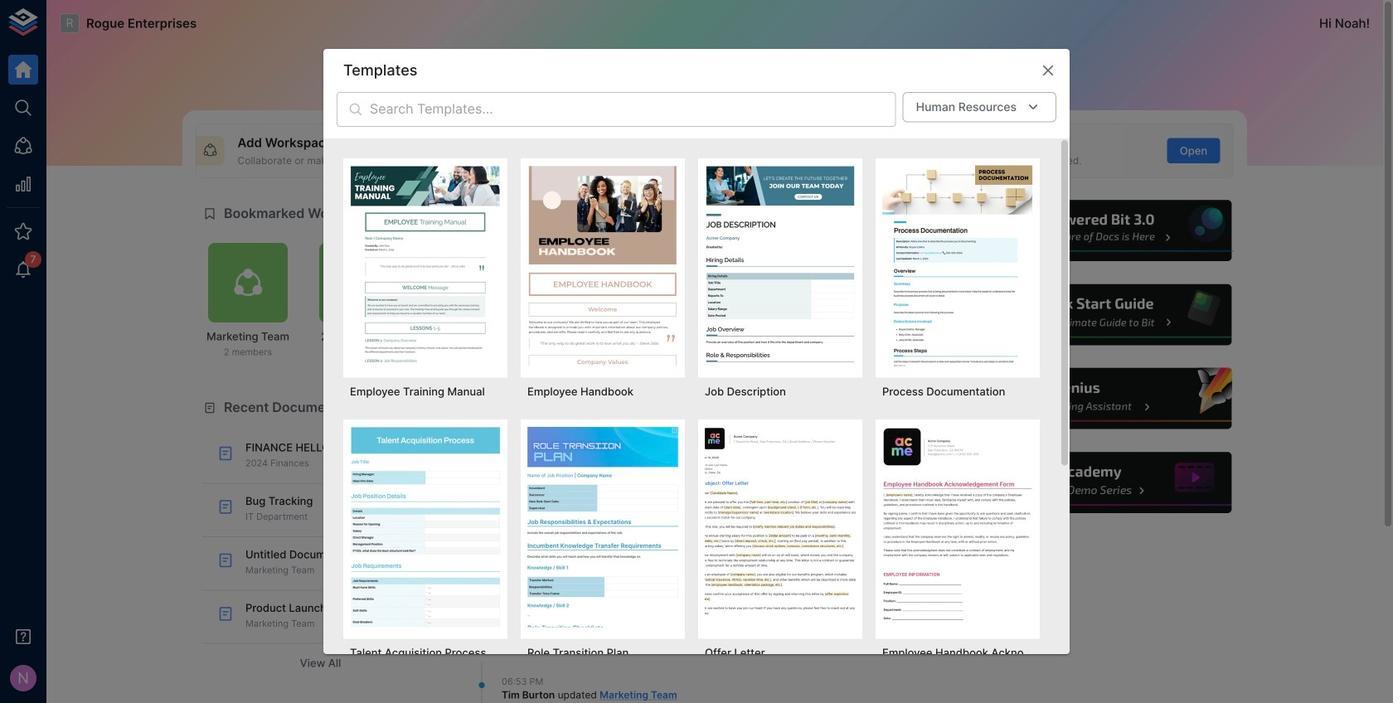 Task type: locate. For each thing, give the bounding box(es) containing it.
2 help image from the top
[[985, 282, 1234, 348]]

process documentation image
[[883, 165, 1034, 366]]

3 help image from the top
[[985, 366, 1234, 432]]

offer letter image
[[705, 426, 856, 628]]

dialog
[[324, 49, 1070, 703]]

talent acquisition process image
[[350, 426, 501, 628]]

job description image
[[705, 165, 856, 366]]

4 help image from the top
[[985, 450, 1234, 516]]

help image
[[985, 198, 1234, 264], [985, 282, 1234, 348], [985, 366, 1234, 432], [985, 450, 1234, 516]]

employee training manual image
[[350, 165, 501, 366]]

Search Templates... text field
[[370, 92, 896, 127]]



Task type: describe. For each thing, give the bounding box(es) containing it.
1 help image from the top
[[985, 198, 1234, 264]]

role transition plan image
[[528, 426, 679, 628]]

employee handbook acknowledgement form image
[[883, 426, 1034, 628]]

employee handbook image
[[528, 165, 679, 366]]



Task type: vqa. For each thing, say whether or not it's contained in the screenshot.
search templates... 'text box'
yes



